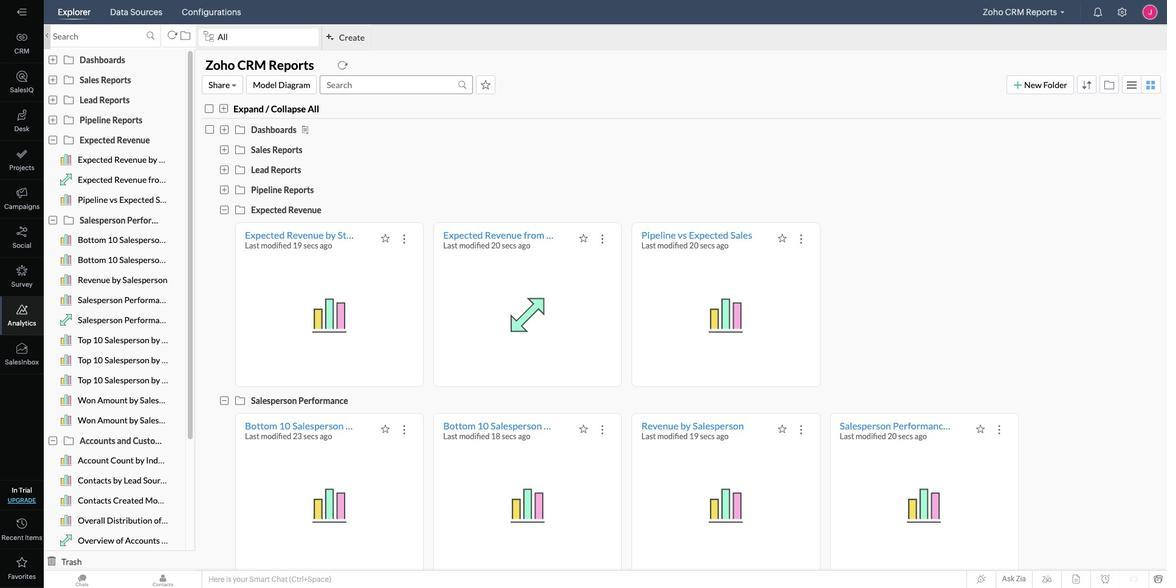 Task type: vqa. For each thing, say whether or not it's contained in the screenshot.
Setup on the top left of the page
no



Task type: describe. For each thing, give the bounding box(es) containing it.
desk
[[14, 125, 30, 133]]

data sources
[[110, 7, 162, 17]]

salesinbox link
[[0, 336, 44, 375]]

items
[[25, 535, 42, 542]]

data sources link
[[105, 0, 167, 24]]

configurations
[[182, 7, 241, 17]]

notifications image
[[1093, 7, 1103, 17]]

smart
[[250, 576, 270, 584]]

chat
[[271, 576, 288, 584]]

ask zia
[[1003, 575, 1026, 584]]

upgrade
[[8, 497, 36, 504]]

desk link
[[0, 102, 44, 141]]

contacts image
[[125, 572, 201, 589]]

campaigns link
[[0, 180, 44, 219]]

explorer link
[[53, 0, 96, 24]]

recent
[[2, 535, 24, 542]]

zia
[[1016, 575, 1026, 584]]

in
[[12, 487, 18, 494]]

crm link
[[0, 24, 44, 63]]

trial
[[19, 487, 32, 494]]

is
[[226, 576, 231, 584]]

salesiq link
[[0, 63, 44, 102]]

1 vertical spatial crm
[[14, 47, 29, 55]]

zoho crm reports
[[983, 7, 1057, 17]]

1 horizontal spatial crm
[[1006, 7, 1025, 17]]

here is your smart chat (ctrl+space)
[[209, 576, 331, 584]]

configure settings image
[[1118, 7, 1127, 17]]

here
[[209, 576, 225, 584]]

social link
[[0, 219, 44, 258]]

projects
[[9, 164, 34, 171]]



Task type: locate. For each thing, give the bounding box(es) containing it.
zoho
[[983, 7, 1004, 17]]

your
[[233, 576, 248, 584]]

ask
[[1003, 575, 1015, 584]]

crm up salesiq link
[[14, 47, 29, 55]]

campaigns
[[4, 203, 40, 210]]

explorer
[[58, 7, 91, 17]]

recent items
[[2, 535, 42, 542]]

social
[[12, 242, 31, 249]]

data
[[110, 7, 129, 17]]

projects link
[[0, 141, 44, 180]]

favorites
[[8, 573, 36, 581]]

salesiq
[[10, 86, 34, 94]]

sources
[[130, 7, 162, 17]]

in trial upgrade
[[8, 487, 36, 504]]

0 vertical spatial crm
[[1006, 7, 1025, 17]]

analytics
[[8, 320, 36, 327]]

reports
[[1026, 7, 1057, 17]]

0 horizontal spatial crm
[[14, 47, 29, 55]]

survey
[[11, 281, 33, 288]]

crm right zoho at the top right
[[1006, 7, 1025, 17]]

chats image
[[44, 572, 120, 589]]

(ctrl+space)
[[289, 576, 331, 584]]

survey link
[[0, 258, 44, 297]]

crm
[[1006, 7, 1025, 17], [14, 47, 29, 55]]

analytics link
[[0, 297, 44, 336]]

salesinbox
[[5, 359, 39, 366]]

configurations link
[[177, 0, 246, 24]]



